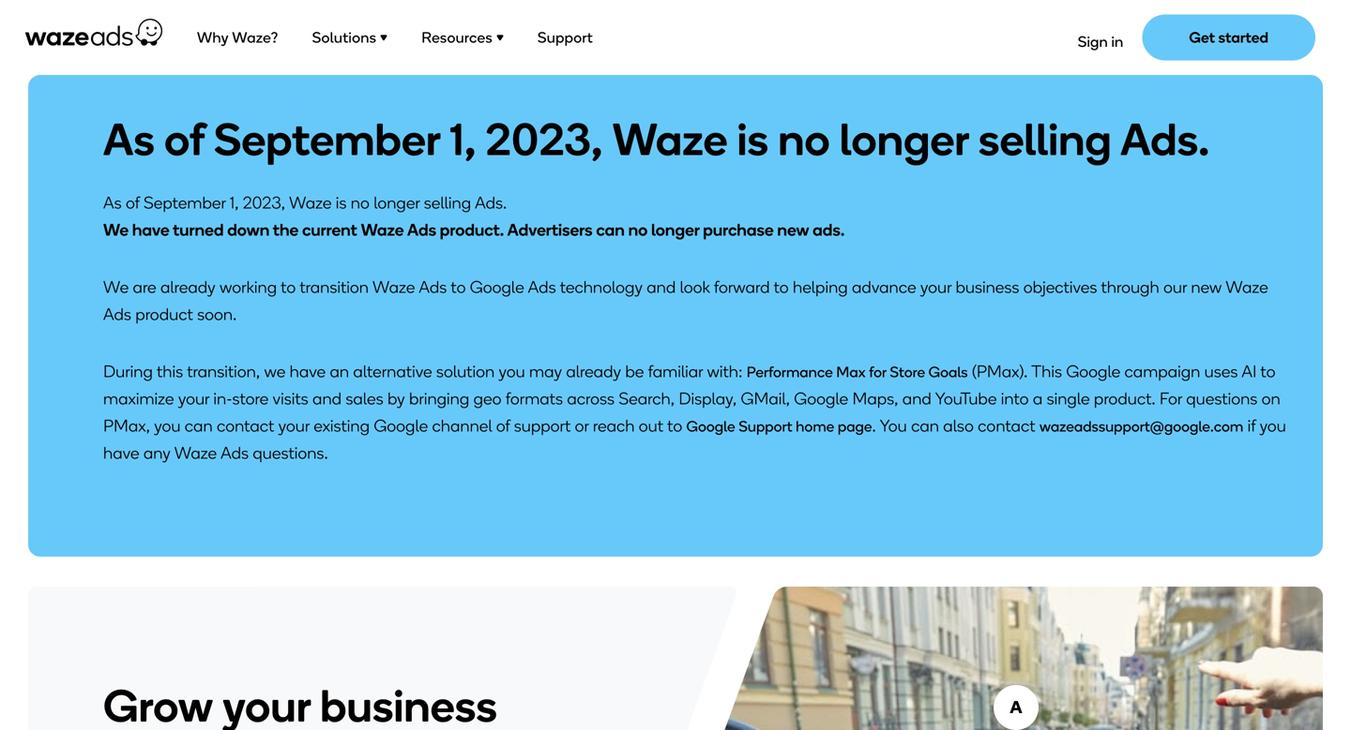 Task type: locate. For each thing, give the bounding box(es) containing it.
0 vertical spatial support
[[538, 29, 593, 46]]

0 vertical spatial as
[[103, 113, 155, 167]]

have
[[132, 220, 169, 240], [290, 362, 326, 382], [103, 443, 139, 464]]

already up product
[[160, 277, 215, 297]]

ads down in-
[[221, 443, 249, 464]]

1, for as of september 1, 2023, waze is no longer selling ads.
[[450, 113, 476, 167]]

1 vertical spatial already
[[566, 362, 621, 382]]

geo
[[473, 389, 501, 409]]

product.
[[440, 220, 504, 240], [1094, 389, 1156, 409]]

1 horizontal spatial no
[[628, 220, 648, 240]]

2023,
[[486, 113, 603, 167], [243, 193, 285, 213]]

you inside if you have any waze ads questions.
[[1260, 416, 1286, 436]]

2 vertical spatial no
[[628, 220, 648, 240]]

display,
[[679, 389, 737, 409]]

2 vertical spatial longer
[[651, 220, 700, 240]]

maps,
[[852, 389, 898, 409]]

2 horizontal spatial can
[[911, 416, 939, 436]]

1, up as of september 1, 2023, waze is no longer selling ads. we have turned down the current waze ads product. advertisers can no longer purchase new ads.
[[450, 113, 476, 167]]

0 vertical spatial we
[[103, 220, 129, 240]]

have inside as of september 1, 2023, waze is no longer selling ads. we have turned down the current waze ads product. advertisers can no longer purchase new ads.
[[132, 220, 169, 240]]

1 horizontal spatial 2023,
[[486, 113, 603, 167]]

1 horizontal spatial product.
[[1094, 389, 1156, 409]]

0 horizontal spatial of
[[126, 193, 140, 213]]

0 vertical spatial selling
[[978, 113, 1112, 167]]

1 vertical spatial ads.
[[475, 193, 507, 213]]

1, inside as of september 1, 2023, waze is no longer selling ads. we have turned down the current waze ads product. advertisers can no longer purchase new ads.
[[230, 193, 239, 213]]

and down store
[[902, 389, 932, 409]]

2023, inside as of september 1, 2023, waze is no longer selling ads. we have turned down the current waze ads product. advertisers can no longer purchase new ads.
[[243, 193, 285, 213]]

1 horizontal spatial contact
[[978, 416, 1035, 436]]

selling inside as of september 1, 2023, waze is no longer selling ads. we have turned down the current waze ads product. advertisers can no longer purchase new ads.
[[424, 193, 471, 213]]

september up current at the top of page
[[214, 113, 440, 167]]

1 horizontal spatial of
[[164, 113, 204, 167]]

page
[[838, 418, 872, 436]]

as
[[103, 113, 155, 167], [103, 193, 122, 213]]

waze?
[[232, 29, 278, 46]]

1 horizontal spatial and
[[647, 277, 676, 297]]

1 vertical spatial support
[[739, 418, 792, 436]]

already
[[160, 277, 215, 297], [566, 362, 621, 382]]

product. up wazeadssupport@google.com link on the right bottom of the page
[[1094, 389, 1156, 409]]

1 contact from the left
[[217, 416, 274, 436]]

2 we from the top
[[103, 277, 129, 297]]

no for as of september 1, 2023, waze is no longer selling ads. we have turned down the current waze ads product. advertisers can no longer purchase new ads.
[[351, 193, 370, 213]]

1 vertical spatial selling
[[424, 193, 471, 213]]

campaign
[[1125, 362, 1200, 382]]

you
[[880, 416, 907, 436]]

formats
[[506, 389, 563, 409]]

be
[[625, 362, 644, 382]]

resources link
[[421, 24, 505, 53]]

of down the geo
[[496, 416, 510, 436]]

2023, up advertisers
[[486, 113, 603, 167]]

of inside as of september 1, 2023, waze is no longer selling ads. we have turned down the current waze ads product. advertisers can no longer purchase new ads.
[[126, 193, 140, 213]]

contact down store
[[217, 416, 274, 436]]

0 vertical spatial your
[[920, 277, 952, 297]]

0 vertical spatial have
[[132, 220, 169, 240]]

0 vertical spatial product.
[[440, 220, 504, 240]]

product. left advertisers
[[440, 220, 504, 240]]

waze
[[612, 113, 728, 167], [289, 193, 332, 213], [361, 220, 404, 240], [372, 277, 415, 297], [1226, 277, 1268, 297], [174, 443, 217, 464]]

new left ads.
[[777, 220, 809, 240]]

can inside the (pmax). this google campaign uses ai to maximize your in-store visits and sales by bringing geo formats across search, display, gmail, google maps, and youtube into a single product. for questions on pmax, you can contact your existing google channel of support or reach out to
[[185, 416, 213, 436]]

wazeadssupport@google.com link
[[1039, 418, 1243, 436]]

1 vertical spatial 1,
[[230, 193, 239, 213]]

0 horizontal spatial is
[[336, 193, 347, 213]]

an
[[330, 362, 349, 382]]

1 horizontal spatial 1,
[[450, 113, 476, 167]]

1 vertical spatial we
[[103, 277, 129, 297]]

your left in-
[[178, 389, 209, 409]]

1 horizontal spatial can
[[596, 220, 625, 240]]

1 horizontal spatial new
[[1191, 277, 1222, 297]]

you inside the (pmax). this google campaign uses ai to maximize your in-store visits and sales by bringing geo formats across search, display, gmail, google maps, and youtube into a single product. for questions on pmax, you can contact your existing google channel of support or reach out to
[[154, 416, 181, 436]]

of up turned
[[164, 113, 204, 167]]

ai
[[1242, 362, 1257, 382]]

purchase
[[703, 220, 774, 240]]

0 vertical spatial is
[[737, 113, 769, 167]]

you right 'if'
[[1260, 416, 1286, 436]]

advance
[[852, 277, 916, 297]]

and
[[647, 277, 676, 297], [312, 389, 342, 409], [902, 389, 932, 409]]

your inside we are already working to transition waze ads to google ads technology and look forward to helping advance your business objectives through our new waze ads product soon.
[[920, 277, 952, 297]]

0 vertical spatial already
[[160, 277, 215, 297]]

2 vertical spatial your
[[278, 416, 310, 436]]

and inside we are already working to transition waze ads to google ads technology and look forward to helping advance your business objectives through our new waze ads product soon.
[[647, 277, 676, 297]]

0 horizontal spatial ads.
[[475, 193, 507, 213]]

single
[[1047, 389, 1090, 409]]

0 horizontal spatial longer
[[374, 193, 420, 213]]

0 horizontal spatial 2023,
[[243, 193, 285, 213]]

new inside we are already working to transition waze ads to google ads technology and look forward to helping advance your business objectives through our new waze ads product soon.
[[1191, 277, 1222, 297]]

of up the are
[[126, 193, 140, 213]]

longer
[[840, 113, 969, 167], [374, 193, 420, 213], [651, 220, 700, 240]]

or
[[575, 416, 589, 436]]

have down pmax,
[[103, 443, 139, 464]]

1, up down
[[230, 193, 239, 213]]

(pmax).
[[972, 362, 1028, 382]]

technology
[[560, 277, 643, 297]]

no for as of september 1, 2023, waze is no longer selling ads.
[[778, 113, 830, 167]]

0 horizontal spatial selling
[[424, 193, 471, 213]]

we left the are
[[103, 277, 129, 297]]

september up turned
[[144, 193, 226, 213]]

0 vertical spatial 2023,
[[486, 113, 603, 167]]

1 vertical spatial september
[[144, 193, 226, 213]]

on
[[1262, 389, 1280, 409]]

we inside we are already working to transition waze ads to google ads technology and look forward to helping advance your business objectives through our new waze ads product soon.
[[103, 277, 129, 297]]

0 vertical spatial new
[[777, 220, 809, 240]]

2 horizontal spatial no
[[778, 113, 830, 167]]

0 horizontal spatial new
[[777, 220, 809, 240]]

working
[[220, 277, 277, 297]]

1 horizontal spatial ads.
[[1121, 113, 1210, 167]]

business
[[956, 277, 1019, 297]]

1 horizontal spatial already
[[566, 362, 621, 382]]

search,
[[619, 389, 675, 409]]

and left 'look'
[[647, 277, 676, 297]]

1 vertical spatial as
[[103, 193, 122, 213]]

you left may
[[499, 362, 525, 382]]

your
[[920, 277, 952, 297], [178, 389, 209, 409], [278, 416, 310, 436]]

your down visits
[[278, 416, 310, 436]]

new right our
[[1191, 277, 1222, 297]]

1 vertical spatial is
[[336, 193, 347, 213]]

september inside as of september 1, 2023, waze is no longer selling ads. we have turned down the current waze ads product. advertisers can no longer purchase new ads.
[[144, 193, 226, 213]]

2023, up down
[[243, 193, 285, 213]]

0 horizontal spatial already
[[160, 277, 215, 297]]

0 horizontal spatial product.
[[440, 220, 504, 240]]

we
[[264, 362, 286, 382]]

0 horizontal spatial you
[[154, 416, 181, 436]]

0 horizontal spatial your
[[178, 389, 209, 409]]

new inside as of september 1, 2023, waze is no longer selling ads. we have turned down the current waze ads product. advertisers can no longer purchase new ads.
[[777, 220, 809, 240]]

of inside the (pmax). this google campaign uses ai to maximize your in-store visits and sales by bringing geo formats across search, display, gmail, google maps, and youtube into a single product. for questions on pmax, you can contact your existing google channel of support or reach out to
[[496, 416, 510, 436]]

is for as of september 1, 2023, waze is no longer selling ads. we have turned down the current waze ads product. advertisers can no longer purchase new ads.
[[336, 193, 347, 213]]

existing
[[314, 416, 370, 436]]

contact down into
[[978, 416, 1035, 436]]

can up technology
[[596, 220, 625, 240]]

google support home page link
[[686, 418, 872, 436]]

is up current at the top of page
[[336, 193, 347, 213]]

0 vertical spatial longer
[[840, 113, 969, 167]]

uses
[[1204, 362, 1238, 382]]

0 horizontal spatial 1,
[[230, 193, 239, 213]]

can right you
[[911, 416, 939, 436]]

we
[[103, 220, 129, 240], [103, 277, 129, 297]]

0 horizontal spatial and
[[312, 389, 342, 409]]

2 vertical spatial of
[[496, 416, 510, 436]]

2 contact from the left
[[978, 416, 1035, 436]]

new
[[777, 220, 809, 240], [1191, 277, 1222, 297]]

selling for as of september 1, 2023, waze is no longer selling ads.
[[978, 113, 1112, 167]]

product. inside as of september 1, 2023, waze is no longer selling ads. we have turned down the current waze ads product. advertisers can no longer purchase new ads.
[[440, 220, 504, 240]]

in
[[1111, 33, 1123, 51]]

1 horizontal spatial support
[[739, 418, 792, 436]]

is up purchase
[[737, 113, 769, 167]]

ads right current at the top of page
[[407, 220, 436, 240]]

to right working
[[281, 277, 296, 297]]

1 horizontal spatial selling
[[978, 113, 1112, 167]]

google
[[470, 277, 524, 297], [1066, 362, 1121, 382], [794, 389, 848, 409], [374, 416, 428, 436], [686, 418, 735, 436]]

ads inside as of september 1, 2023, waze is no longer selling ads. we have turned down the current waze ads product. advertisers can no longer purchase new ads.
[[407, 220, 436, 240]]

2 horizontal spatial longer
[[840, 113, 969, 167]]

as inside as of september 1, 2023, waze is no longer selling ads. we have turned down the current waze ads product. advertisers can no longer purchase new ads.
[[103, 193, 122, 213]]

we are already working to transition waze ads to google ads technology and look forward to helping advance your business objectives through our new waze ads product soon.
[[103, 277, 1268, 325]]

support
[[514, 416, 571, 436]]

and for look
[[647, 277, 676, 297]]

is
[[737, 113, 769, 167], [336, 193, 347, 213]]

we inside as of september 1, 2023, waze is no longer selling ads. we have turned down the current waze ads product. advertisers can no longer purchase new ads.
[[103, 220, 129, 240]]

0 horizontal spatial support
[[538, 29, 593, 46]]

is inside as of september 1, 2023, waze is no longer selling ads. we have turned down the current waze ads product. advertisers can no longer purchase new ads.
[[336, 193, 347, 213]]

to
[[281, 277, 296, 297], [451, 277, 466, 297], [774, 277, 789, 297], [1261, 362, 1276, 382], [667, 416, 682, 436]]

1 vertical spatial new
[[1191, 277, 1222, 297]]

google down by at the bottom of page
[[374, 416, 428, 436]]

through
[[1101, 277, 1159, 297]]

may
[[529, 362, 562, 382]]

visits
[[273, 389, 308, 409]]

0 vertical spatial of
[[164, 113, 204, 167]]

out
[[639, 416, 663, 436]]

1 horizontal spatial is
[[737, 113, 769, 167]]

can down 'transition,'
[[185, 416, 213, 436]]

with:
[[707, 362, 743, 382]]

google down display,
[[686, 418, 735, 436]]

1 vertical spatial no
[[351, 193, 370, 213]]

why waze?
[[197, 29, 278, 46]]

2 vertical spatial have
[[103, 443, 139, 464]]

have left the an
[[290, 362, 326, 382]]

ads. inside as of september 1, 2023, waze is no longer selling ads. we have turned down the current waze ads product. advertisers can no longer purchase new ads.
[[475, 193, 507, 213]]

google inside we are already working to transition waze ads to google ads technology and look forward to helping advance your business objectives through our new waze ads product soon.
[[470, 277, 524, 297]]

0 vertical spatial ads.
[[1121, 113, 1210, 167]]

no
[[778, 113, 830, 167], [351, 193, 370, 213], [628, 220, 648, 240]]

waze ads logo image
[[25, 19, 162, 46]]

google support home page . you can also contact wazeadssupport@google.com
[[686, 416, 1243, 436]]

0 vertical spatial no
[[778, 113, 830, 167]]

into
[[1001, 389, 1029, 409]]

already up across
[[566, 362, 621, 382]]

have left turned
[[132, 220, 169, 240]]

to down as of september 1, 2023, waze is no longer selling ads. we have turned down the current waze ads product. advertisers can no longer purchase new ads.
[[451, 277, 466, 297]]

for
[[1160, 389, 1182, 409]]

and down the an
[[312, 389, 342, 409]]

2 horizontal spatial and
[[902, 389, 932, 409]]

1,
[[450, 113, 476, 167], [230, 193, 239, 213]]

0 horizontal spatial no
[[351, 193, 370, 213]]

2 horizontal spatial your
[[920, 277, 952, 297]]

1 as from the top
[[103, 113, 155, 167]]

september
[[214, 113, 440, 167], [144, 193, 226, 213]]

for
[[869, 364, 886, 381]]

1 horizontal spatial longer
[[651, 220, 700, 240]]

2 horizontal spatial of
[[496, 416, 510, 436]]

started
[[1218, 29, 1269, 46]]

turned
[[173, 220, 224, 240]]

1 vertical spatial of
[[126, 193, 140, 213]]

sales
[[346, 389, 383, 409]]

ads down advertisers
[[528, 277, 556, 297]]

you up "any"
[[154, 416, 181, 436]]

your left business
[[920, 277, 952, 297]]

1 vertical spatial 2023,
[[243, 193, 285, 213]]

2 horizontal spatial you
[[1260, 416, 1286, 436]]

max
[[836, 364, 866, 381]]

of
[[164, 113, 204, 167], [126, 193, 140, 213], [496, 416, 510, 436]]

2 as from the top
[[103, 193, 122, 213]]

transition,
[[187, 362, 260, 382]]

google down as of september 1, 2023, waze is no longer selling ads. we have turned down the current waze ads product. advertisers can no longer purchase new ads.
[[470, 277, 524, 297]]

1 we from the top
[[103, 220, 129, 240]]

we left turned
[[103, 220, 129, 240]]

product. inside the (pmax). this google campaign uses ai to maximize your in-store visits and sales by bringing geo formats across search, display, gmail, google maps, and youtube into a single product. for questions on pmax, you can contact your existing google channel of support or reach out to
[[1094, 389, 1156, 409]]

store
[[232, 389, 269, 409]]

google up the "home"
[[794, 389, 848, 409]]

ads inside if you have any waze ads questions.
[[221, 443, 249, 464]]

0 horizontal spatial can
[[185, 416, 213, 436]]

2023, for as of september 1, 2023, waze is no longer selling ads. we have turned down the current waze ads product. advertisers can no longer purchase new ads.
[[243, 193, 285, 213]]

this
[[1031, 362, 1062, 382]]

already inside we are already working to transition waze ads to google ads technology and look forward to helping advance your business objectives through our new waze ads product soon.
[[160, 277, 215, 297]]

helping
[[793, 277, 848, 297]]

1 vertical spatial longer
[[374, 193, 420, 213]]

0 horizontal spatial contact
[[217, 416, 274, 436]]

0 vertical spatial 1,
[[450, 113, 476, 167]]

0 vertical spatial september
[[214, 113, 440, 167]]

1 vertical spatial product.
[[1094, 389, 1156, 409]]



Task type: vqa. For each thing, say whether or not it's contained in the screenshot.
burbank
no



Task type: describe. For each thing, give the bounding box(es) containing it.
and for sales
[[312, 389, 342, 409]]

look
[[680, 277, 710, 297]]

familiar
[[648, 362, 703, 382]]

down
[[227, 220, 270, 240]]

forward
[[714, 277, 770, 297]]

google inside google support home page . you can also contact wazeadssupport@google.com
[[686, 418, 735, 436]]

1 vertical spatial have
[[290, 362, 326, 382]]

have inside if you have any waze ads questions.
[[103, 443, 139, 464]]

the
[[273, 220, 299, 240]]

google up single
[[1066, 362, 1121, 382]]

any
[[143, 443, 171, 464]]

.
[[872, 416, 876, 436]]

get
[[1189, 29, 1215, 46]]

maximize
[[103, 389, 174, 409]]

ads. for as of september 1, 2023, waze is no longer selling ads.
[[1121, 113, 1210, 167]]

gmail,
[[741, 389, 790, 409]]

why waze? link
[[196, 24, 279, 53]]

product
[[135, 304, 193, 325]]

to right ai
[[1261, 362, 1276, 382]]

as of september 1, 2023, waze is no longer selling ads.
[[103, 113, 1210, 167]]

september for as of september 1, 2023, waze is no longer selling ads.
[[214, 113, 440, 167]]

advertisers
[[507, 220, 593, 240]]

reach
[[593, 416, 635, 436]]

(pmax). this google campaign uses ai to maximize your in-store visits and sales by bringing geo formats across search, display, gmail, google maps, and youtube into a single product. for questions on pmax, you can contact your existing google channel of support or reach out to
[[103, 362, 1280, 436]]

as for as of september 1, 2023, waze is no longer selling ads.
[[103, 113, 155, 167]]

bringing
[[409, 389, 469, 409]]

is for as of september 1, 2023, waze is no longer selling ads.
[[737, 113, 769, 167]]

can inside as of september 1, 2023, waze is no longer selling ads. we have turned down the current waze ads product. advertisers can no longer purchase new ads.
[[596, 220, 625, 240]]

sign in
[[1078, 33, 1123, 51]]

sign
[[1078, 33, 1108, 51]]

of for as of september 1, 2023, waze is no longer selling ads.
[[164, 113, 204, 167]]

ads left product
[[103, 304, 131, 325]]

performance
[[747, 364, 833, 381]]

transition
[[300, 277, 369, 297]]

home
[[796, 418, 834, 436]]

why
[[197, 29, 229, 46]]

selling for as of september 1, 2023, waze is no longer selling ads. we have turned down the current waze ads product. advertisers can no longer purchase new ads.
[[424, 193, 471, 213]]

waze inside if you have any waze ads questions.
[[174, 443, 217, 464]]

september for as of september 1, 2023, waze is no longer selling ads. we have turned down the current waze ads product. advertisers can no longer purchase new ads.
[[144, 193, 226, 213]]

pmax,
[[103, 416, 150, 436]]

across
[[567, 389, 615, 409]]

if you have any waze ads questions.
[[103, 416, 1286, 464]]

2023, for as of september 1, 2023, waze is no longer selling ads.
[[486, 113, 603, 167]]

support inside google support home page . you can also contact wazeadssupport@google.com
[[739, 418, 792, 436]]

a
[[1033, 389, 1043, 409]]

to left helping
[[774, 277, 789, 297]]

if
[[1248, 416, 1256, 436]]

ads down as of september 1, 2023, waze is no longer selling ads. we have turned down the current waze ads product. advertisers can no longer purchase new ads.
[[419, 277, 447, 297]]

our
[[1163, 277, 1187, 297]]

of for as of september 1, 2023, waze is no longer selling ads. we have turned down the current waze ads product. advertisers can no longer purchase new ads.
[[126, 193, 140, 213]]

get started link
[[1142, 15, 1315, 61]]

1 horizontal spatial your
[[278, 416, 310, 436]]

goals
[[929, 364, 968, 381]]

ads. for as of september 1, 2023, waze is no longer selling ads. we have turned down the current waze ads product. advertisers can no longer purchase new ads.
[[475, 193, 507, 213]]

also
[[943, 416, 974, 436]]

1 vertical spatial your
[[178, 389, 209, 409]]

alternative
[[353, 362, 432, 382]]

contact inside the (pmax). this google campaign uses ai to maximize your in-store visits and sales by bringing geo formats across search, display, gmail, google maps, and youtube into a single product. for questions on pmax, you can contact your existing google channel of support or reach out to
[[217, 416, 274, 436]]

youtube
[[935, 389, 997, 409]]

as for as of september 1, 2023, waze is no longer selling ads. we have turned down the current waze ads product. advertisers can no longer purchase new ads.
[[103, 193, 122, 213]]

longer for as of september 1, 2023, waze is no longer selling ads.
[[840, 113, 969, 167]]

ads.
[[813, 220, 845, 240]]

questions
[[1186, 389, 1258, 409]]

are
[[133, 277, 156, 297]]

1 horizontal spatial you
[[499, 362, 525, 382]]

store
[[890, 364, 925, 381]]

1, for as of september 1, 2023, waze is no longer selling ads. we have turned down the current waze ads product. advertisers can no longer purchase new ads.
[[230, 193, 239, 213]]

sign in link
[[1078, 33, 1123, 54]]

as of september 1, 2023, waze is no longer selling ads. we have turned down the current waze ads product. advertisers can no longer purchase new ads.
[[103, 193, 845, 240]]

by
[[387, 389, 405, 409]]

support inside support "link"
[[538, 29, 593, 46]]

support link
[[537, 24, 594, 53]]

channel
[[432, 416, 492, 436]]

questions.
[[253, 443, 328, 464]]

objectives
[[1023, 277, 1097, 297]]

in-
[[213, 389, 232, 409]]

solution
[[436, 362, 495, 382]]

during
[[103, 362, 153, 382]]

soon.
[[197, 304, 237, 325]]

performance max for store goals link
[[747, 364, 968, 381]]

get started
[[1189, 29, 1269, 46]]

current
[[302, 220, 357, 240]]

during this transition, we have an alternative solution you may already be familiar with: performance max for store goals
[[103, 362, 968, 382]]

this
[[157, 362, 183, 382]]

to right the out
[[667, 416, 682, 436]]

longer for as of september 1, 2023, waze is no longer selling ads. we have turned down the current waze ads product. advertisers can no longer purchase new ads.
[[374, 193, 420, 213]]



